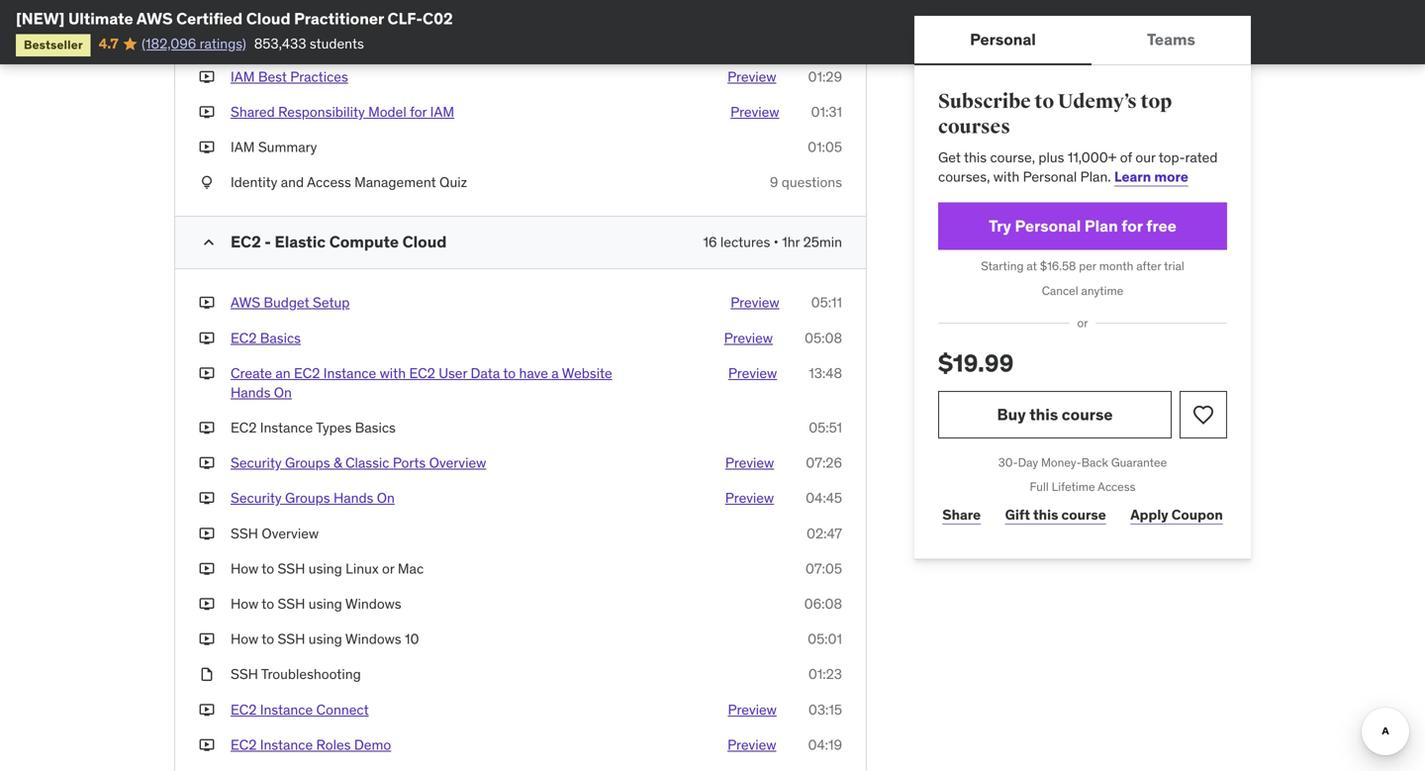 Task type: vqa. For each thing, say whether or not it's contained in the screenshot.
the Responsibility
yes



Task type: describe. For each thing, give the bounding box(es) containing it.
on inside button
[[391, 32, 409, 50]]

with inside create an ec2 instance with ec2 user data to have a website hands on
[[380, 364, 406, 382]]

subscribe
[[938, 90, 1031, 114]]

how for how to ssh using windows
[[231, 595, 259, 613]]

lectures
[[720, 233, 770, 251]]

&
[[334, 454, 342, 472]]

quiz
[[440, 173, 467, 191]]

subscribe to udemy's top courses
[[938, 90, 1172, 139]]

ec2 right an
[[294, 364, 320, 382]]

preview for 07:26
[[725, 454, 774, 472]]

share
[[943, 506, 981, 524]]

personal inside the get this course, plus 11,000+ of our top-rated courses, with personal plan.
[[1023, 168, 1077, 185]]

personal inside button
[[970, 29, 1036, 49]]

ec2 for ec2 basics
[[231, 329, 257, 347]]

website
[[562, 364, 612, 382]]

roles
[[316, 736, 351, 754]]

this for buy
[[1030, 404, 1058, 424]]

plan.
[[1081, 168, 1111, 185]]

tab list containing personal
[[915, 16, 1251, 65]]

1 xsmall image from the top
[[199, 0, 215, 16]]

iam for iam summary
[[231, 138, 255, 156]]

elastic
[[275, 232, 326, 252]]

03:15
[[809, 701, 842, 718]]

$16.58
[[1040, 258, 1076, 274]]

for for free
[[1122, 216, 1143, 236]]

9 questions
[[770, 173, 842, 191]]

basics inside button
[[260, 329, 301, 347]]

cloud for compute
[[402, 232, 447, 252]]

preview for 05:11
[[731, 294, 780, 311]]

to inside create an ec2 instance with ec2 user data to have a website hands on
[[503, 364, 516, 382]]

on inside create an ec2 instance with ec2 user data to have a website hands on
[[274, 384, 292, 401]]

management
[[355, 173, 436, 191]]

6 xsmall image from the top
[[199, 418, 215, 438]]

2 using from the top
[[309, 595, 342, 613]]

teams button
[[1092, 16, 1251, 63]]

30-
[[999, 455, 1018, 470]]

access inside 30-day money-back guarantee full lifetime access
[[1098, 479, 1136, 495]]

and
[[281, 173, 304, 191]]

best
[[258, 68, 287, 85]]

1 vertical spatial basics
[[355, 419, 396, 437]]

anytime
[[1081, 283, 1124, 298]]

small image
[[199, 233, 219, 253]]

10
[[405, 630, 419, 648]]

try
[[989, 216, 1012, 236]]

buy
[[997, 404, 1026, 424]]

16
[[703, 233, 717, 251]]

-
[[265, 232, 271, 252]]

using for or
[[309, 560, 342, 577]]

create
[[231, 364, 272, 382]]

0 horizontal spatial aws
[[136, 8, 173, 29]]

security for security groups hands on
[[231, 489, 282, 507]]

ec2 for ec2 instance roles demo
[[231, 736, 257, 754]]

gift
[[1005, 506, 1030, 524]]

[new] ultimate aws certified cloud practitioner clf-c02
[[16, 8, 453, 29]]

4 xsmall image from the top
[[199, 173, 215, 192]]

top
[[1141, 90, 1172, 114]]

instance for types
[[260, 419, 313, 437]]

aws budget setup button
[[231, 293, 350, 313]]

instance inside create an ec2 instance with ec2 user data to have a website hands on
[[323, 364, 376, 382]]

students
[[310, 35, 364, 52]]

learn more
[[1115, 168, 1189, 185]]

(182,096
[[142, 35, 196, 52]]

ssh for how to ssh using windows
[[278, 595, 305, 613]]

05:08
[[805, 329, 842, 347]]

questions
[[782, 173, 842, 191]]

853,433
[[254, 35, 306, 52]]

iam security tools hands on
[[231, 32, 409, 50]]

wishlist image
[[1192, 403, 1216, 426]]

courses,
[[938, 168, 990, 185]]

apply coupon button
[[1126, 495, 1227, 535]]

more
[[1154, 168, 1189, 185]]

buy this course button
[[938, 391, 1172, 438]]

ultimate
[[68, 8, 133, 29]]

4.7
[[99, 35, 118, 52]]

get this course, plus 11,000+ of our top-rated courses, with personal plan.
[[938, 148, 1218, 185]]

853,433 students
[[254, 35, 364, 52]]

iam best practices
[[231, 68, 348, 85]]

hands inside create an ec2 instance with ec2 user data to have a website hands on
[[231, 384, 271, 401]]

3 xsmall image from the top
[[199, 328, 215, 348]]

ssh overview
[[231, 524, 319, 542]]

01:05
[[808, 138, 842, 156]]

personal button
[[915, 16, 1092, 63]]

preview for 01:29
[[728, 68, 777, 85]]

compute
[[329, 232, 399, 252]]

iam best practices button
[[231, 67, 348, 86]]

windows for how to ssh using windows 10
[[345, 630, 401, 648]]

instance for roles
[[260, 736, 313, 754]]

bestseller
[[24, 37, 83, 52]]

07:05
[[806, 560, 842, 577]]

iam for iam security tools hands on
[[231, 32, 255, 50]]

5 xsmall image from the top
[[199, 293, 215, 313]]

07:26
[[806, 454, 842, 472]]

budget
[[264, 294, 309, 311]]

gift this course link
[[1001, 495, 1111, 535]]

aws budget setup
[[231, 294, 350, 311]]

2 xsmall image from the top
[[199, 32, 215, 51]]

[new]
[[16, 8, 65, 29]]

identity and access management quiz
[[231, 173, 467, 191]]

courses
[[938, 115, 1011, 139]]

using for 10
[[309, 630, 342, 648]]

iam summary
[[231, 138, 317, 156]]

to for subscribe to udemy's top courses
[[1035, 90, 1054, 114]]

troubleshooting
[[261, 665, 361, 683]]

7 xsmall image from the top
[[199, 453, 215, 473]]

starting at $16.58 per month after trial cancel anytime
[[981, 258, 1185, 298]]

how to ssh using windows 10
[[231, 630, 419, 648]]

ec2 instance types basics
[[231, 419, 396, 437]]

04:19
[[808, 736, 842, 754]]

this for gift
[[1033, 506, 1059, 524]]

c02
[[423, 8, 453, 29]]

(182,096 ratings)
[[142, 35, 246, 52]]

ports
[[393, 454, 426, 472]]

learn more link
[[1115, 168, 1189, 185]]

iam security tools hands on button
[[231, 32, 409, 51]]

05:51
[[809, 419, 842, 437]]

classic
[[345, 454, 389, 472]]

ec2 basics button
[[231, 328, 301, 348]]

0 horizontal spatial overview
[[262, 524, 319, 542]]

hands inside iam security tools hands on button
[[348, 32, 388, 50]]

8 xsmall image from the top
[[199, 735, 215, 755]]

16 lectures • 1hr 25min
[[703, 233, 842, 251]]

course,
[[990, 148, 1035, 166]]

ssh up ec2 instance connect
[[231, 665, 258, 683]]

1 vertical spatial or
[[382, 560, 394, 577]]

to for how to ssh using linux or mac
[[262, 560, 274, 577]]



Task type: locate. For each thing, give the bounding box(es) containing it.
or left mac
[[382, 560, 394, 577]]

aws
[[136, 8, 173, 29], [231, 294, 260, 311]]

free
[[1147, 216, 1177, 236]]

13:48
[[809, 364, 842, 382]]

0 horizontal spatial with
[[380, 364, 406, 382]]

our
[[1136, 148, 1156, 166]]

lifetime
[[1052, 479, 1095, 495]]

per
[[1079, 258, 1097, 274]]

this inside gift this course link
[[1033, 506, 1059, 524]]

0 vertical spatial for
[[410, 103, 427, 121]]

iam inside button
[[231, 32, 255, 50]]

1 vertical spatial with
[[380, 364, 406, 382]]

01:31
[[811, 103, 842, 121]]

try personal plan for free link
[[938, 202, 1227, 250]]

demo
[[354, 736, 391, 754]]

ssh troubleshooting
[[231, 665, 361, 683]]

using up the how to ssh using windows 10
[[309, 595, 342, 613]]

instance for connect
[[260, 701, 313, 718]]

for for iam
[[410, 103, 427, 121]]

11,000+
[[1068, 148, 1117, 166]]

groups up ssh overview
[[285, 489, 330, 507]]

trial
[[1164, 258, 1185, 274]]

2 vertical spatial personal
[[1015, 216, 1081, 236]]

ssh down ssh overview
[[278, 560, 305, 577]]

preview for 03:15
[[728, 701, 777, 718]]

learn
[[1115, 168, 1151, 185]]

•
[[774, 233, 779, 251]]

with down course,
[[994, 168, 1020, 185]]

or
[[1077, 315, 1088, 331], [382, 560, 394, 577]]

model
[[368, 103, 407, 121]]

for inside "link"
[[1122, 216, 1143, 236]]

to up the how to ssh using windows 10
[[262, 595, 274, 613]]

1 vertical spatial personal
[[1023, 168, 1077, 185]]

this inside the get this course, plus 11,000+ of our top-rated courses, with personal plan.
[[964, 148, 987, 166]]

personal inside "link"
[[1015, 216, 1081, 236]]

for inside button
[[410, 103, 427, 121]]

0 horizontal spatial access
[[307, 173, 351, 191]]

security up iam best practices
[[258, 32, 309, 50]]

guarantee
[[1111, 455, 1167, 470]]

0 vertical spatial with
[[994, 168, 1020, 185]]

2 vertical spatial how
[[231, 630, 259, 648]]

using down how to ssh using windows
[[309, 630, 342, 648]]

security inside button
[[258, 32, 309, 50]]

how for how to ssh using linux or mac
[[231, 560, 259, 577]]

or down anytime
[[1077, 315, 1088, 331]]

2 windows from the top
[[345, 630, 401, 648]]

ec2 basics
[[231, 329, 301, 347]]

with left user
[[380, 364, 406, 382]]

0 vertical spatial windows
[[345, 595, 401, 613]]

access down back
[[1098, 479, 1136, 495]]

windows left 10
[[345, 630, 401, 648]]

0 horizontal spatial or
[[382, 560, 394, 577]]

hands down "security groups & classic ports overview" button
[[334, 489, 374, 507]]

4 xsmall image from the top
[[199, 364, 215, 383]]

ssh up ssh troubleshooting
[[278, 630, 305, 648]]

iam left best
[[231, 68, 255, 85]]

1 windows from the top
[[345, 595, 401, 613]]

1 horizontal spatial overview
[[429, 454, 486, 472]]

iam right model at left top
[[430, 103, 454, 121]]

9
[[770, 173, 778, 191]]

04:45
[[806, 489, 842, 507]]

overview
[[429, 454, 486, 472], [262, 524, 319, 542]]

1 xsmall image from the top
[[199, 67, 215, 86]]

teams
[[1147, 29, 1196, 49]]

to
[[1035, 90, 1054, 114], [503, 364, 516, 382], [262, 560, 274, 577], [262, 595, 274, 613], [262, 630, 274, 648]]

$19.99
[[938, 348, 1014, 378]]

2 vertical spatial using
[[309, 630, 342, 648]]

0 vertical spatial hands
[[348, 32, 388, 50]]

1 vertical spatial groups
[[285, 489, 330, 507]]

2 how from the top
[[231, 595, 259, 613]]

overview right ports
[[429, 454, 486, 472]]

security groups & classic ports overview button
[[231, 453, 486, 473]]

11 xsmall image from the top
[[199, 700, 215, 719]]

cloud for certified
[[246, 8, 291, 29]]

preview left '01:31'
[[731, 103, 779, 121]]

practices
[[290, 68, 348, 85]]

this right buy
[[1030, 404, 1058, 424]]

udemy's
[[1058, 90, 1137, 114]]

0 vertical spatial cloud
[[246, 8, 291, 29]]

05:01
[[808, 630, 842, 648]]

cloud up the 853,433
[[246, 8, 291, 29]]

security for security groups & classic ports overview
[[231, 454, 282, 472]]

summary
[[258, 138, 317, 156]]

on down 'clf-'
[[391, 32, 409, 50]]

groups for &
[[285, 454, 330, 472]]

0 vertical spatial aws
[[136, 8, 173, 29]]

preview
[[728, 68, 777, 85], [731, 103, 779, 121], [731, 294, 780, 311], [724, 329, 773, 347], [728, 364, 777, 382], [725, 454, 774, 472], [725, 489, 774, 507], [728, 701, 777, 718], [728, 736, 776, 754]]

rated
[[1185, 148, 1218, 166]]

personal up $16.58
[[1015, 216, 1081, 236]]

to right data
[[503, 364, 516, 382]]

30-day money-back guarantee full lifetime access
[[999, 455, 1167, 495]]

0 horizontal spatial cloud
[[246, 8, 291, 29]]

1 vertical spatial using
[[309, 595, 342, 613]]

how for how to ssh using windows 10
[[231, 630, 259, 648]]

cloud
[[246, 8, 291, 29], [402, 232, 447, 252]]

1 vertical spatial how
[[231, 595, 259, 613]]

windows down linux
[[345, 595, 401, 613]]

ec2 instance connect button
[[231, 700, 369, 719]]

preview for 01:31
[[731, 103, 779, 121]]

security up ssh overview
[[231, 489, 282, 507]]

on down an
[[274, 384, 292, 401]]

windows
[[345, 595, 401, 613], [345, 630, 401, 648]]

to left udemy's
[[1035, 90, 1054, 114]]

groups left &
[[285, 454, 330, 472]]

security up the security groups hands on
[[231, 454, 282, 472]]

preview for 04:45
[[725, 489, 774, 507]]

instance down ec2 instance connect button
[[260, 736, 313, 754]]

preview for 04:19
[[728, 736, 776, 754]]

cancel
[[1042, 283, 1079, 298]]

aws up ec2 basics
[[231, 294, 260, 311]]

preview left 05:08
[[724, 329, 773, 347]]

1 vertical spatial access
[[1098, 479, 1136, 495]]

hands inside security groups hands on button
[[334, 489, 374, 507]]

course up back
[[1062, 404, 1113, 424]]

1 vertical spatial aws
[[231, 294, 260, 311]]

hands
[[348, 32, 388, 50], [231, 384, 271, 401], [334, 489, 374, 507]]

3 using from the top
[[309, 630, 342, 648]]

1 how from the top
[[231, 560, 259, 577]]

to up ssh troubleshooting
[[262, 630, 274, 648]]

1 vertical spatial overview
[[262, 524, 319, 542]]

connect
[[316, 701, 369, 718]]

to for how to ssh using windows
[[262, 595, 274, 613]]

clf-
[[388, 8, 423, 29]]

on
[[391, 32, 409, 50], [274, 384, 292, 401], [377, 489, 395, 507]]

hands down 'create'
[[231, 384, 271, 401]]

3 how from the top
[[231, 630, 259, 648]]

1 vertical spatial course
[[1062, 506, 1106, 524]]

this right "gift"
[[1033, 506, 1059, 524]]

2 vertical spatial security
[[231, 489, 282, 507]]

0 vertical spatial how
[[231, 560, 259, 577]]

1hr
[[782, 233, 800, 251]]

money-
[[1041, 455, 1082, 470]]

1 vertical spatial for
[[1122, 216, 1143, 236]]

ssh
[[231, 524, 258, 542], [278, 560, 305, 577], [278, 595, 305, 613], [278, 630, 305, 648], [231, 665, 258, 683]]

security groups hands on button
[[231, 489, 395, 508]]

ec2 for ec2 instance types basics
[[231, 419, 257, 437]]

1 groups from the top
[[285, 454, 330, 472]]

of
[[1120, 148, 1132, 166]]

ec2 up 'create'
[[231, 329, 257, 347]]

gift this course
[[1005, 506, 1106, 524]]

ec2 instance roles demo button
[[231, 735, 391, 755]]

2 course from the top
[[1062, 506, 1106, 524]]

hands down practitioner
[[348, 32, 388, 50]]

linux
[[346, 560, 379, 577]]

0 vertical spatial access
[[307, 173, 351, 191]]

this up courses, on the top
[[964, 148, 987, 166]]

basics up an
[[260, 329, 301, 347]]

preview left 03:15
[[728, 701, 777, 718]]

0 vertical spatial course
[[1062, 404, 1113, 424]]

0 vertical spatial on
[[391, 32, 409, 50]]

plan
[[1085, 216, 1118, 236]]

after
[[1137, 258, 1161, 274]]

iam down [new] ultimate aws certified cloud practitioner clf-c02
[[231, 32, 255, 50]]

2 vertical spatial this
[[1033, 506, 1059, 524]]

practitioner
[[294, 8, 384, 29]]

aws inside button
[[231, 294, 260, 311]]

preview left 01:29
[[728, 68, 777, 85]]

basics up classic
[[355, 419, 396, 437]]

month
[[1099, 258, 1134, 274]]

1 vertical spatial hands
[[231, 384, 271, 401]]

1 using from the top
[[309, 560, 342, 577]]

0 horizontal spatial for
[[410, 103, 427, 121]]

1 horizontal spatial for
[[1122, 216, 1143, 236]]

2 xsmall image from the top
[[199, 138, 215, 157]]

01:23
[[809, 665, 842, 683]]

0 vertical spatial personal
[[970, 29, 1036, 49]]

ec2 down ssh troubleshooting
[[231, 701, 257, 718]]

top-
[[1159, 148, 1185, 166]]

iam down 'shared'
[[231, 138, 255, 156]]

0 vertical spatial overview
[[429, 454, 486, 472]]

personal down plus
[[1023, 168, 1077, 185]]

ec2 down 'create'
[[231, 419, 257, 437]]

ssh for how to ssh using linux or mac
[[278, 560, 305, 577]]

xsmall image
[[199, 0, 215, 16], [199, 32, 215, 51], [199, 102, 215, 122], [199, 173, 215, 192], [199, 293, 215, 313], [199, 418, 215, 438], [199, 453, 215, 473], [199, 735, 215, 755]]

ssh up the how to ssh using windows 10
[[278, 595, 305, 613]]

for right model at left top
[[410, 103, 427, 121]]

access right and
[[307, 173, 351, 191]]

3 xsmall image from the top
[[199, 102, 215, 122]]

data
[[471, 364, 500, 382]]

with inside the get this course, plus 11,000+ of our top-rated courses, with personal plan.
[[994, 168, 1020, 185]]

get
[[938, 148, 961, 166]]

1 horizontal spatial or
[[1077, 315, 1088, 331]]

to inside subscribe to udemy's top courses
[[1035, 90, 1054, 114]]

to down ssh overview
[[262, 560, 274, 577]]

2 groups from the top
[[285, 489, 330, 507]]

6 xsmall image from the top
[[199, 524, 215, 543]]

1 course from the top
[[1062, 404, 1113, 424]]

instance left types
[[260, 419, 313, 437]]

groups for hands
[[285, 489, 330, 507]]

on down classic
[[377, 489, 395, 507]]

1 vertical spatial windows
[[345, 630, 401, 648]]

1 horizontal spatial aws
[[231, 294, 260, 311]]

1 vertical spatial security
[[231, 454, 282, 472]]

instance up types
[[323, 364, 376, 382]]

user
[[439, 364, 467, 382]]

aws up (182,096
[[136, 8, 173, 29]]

identity
[[231, 173, 278, 191]]

0 vertical spatial this
[[964, 148, 987, 166]]

course for buy this course
[[1062, 404, 1113, 424]]

ec2 left user
[[409, 364, 435, 382]]

try personal plan for free
[[989, 216, 1177, 236]]

instance down ssh troubleshooting
[[260, 701, 313, 718]]

5 xsmall image from the top
[[199, 489, 215, 508]]

cloud right compute
[[402, 232, 447, 252]]

0 vertical spatial basics
[[260, 329, 301, 347]]

ec2
[[231, 232, 261, 252], [231, 329, 257, 347], [294, 364, 320, 382], [409, 364, 435, 382], [231, 419, 257, 437], [231, 701, 257, 718], [231, 736, 257, 754]]

personal up subscribe
[[970, 29, 1036, 49]]

day
[[1018, 455, 1038, 470]]

this for get
[[964, 148, 987, 166]]

ec2 for ec2 instance connect
[[231, 701, 257, 718]]

apply coupon
[[1131, 506, 1223, 524]]

iam for iam best practices
[[231, 68, 255, 85]]

0 vertical spatial using
[[309, 560, 342, 577]]

overview down security groups hands on button
[[262, 524, 319, 542]]

for
[[410, 103, 427, 121], [1122, 216, 1143, 236]]

7 xsmall image from the top
[[199, 559, 215, 579]]

ssh down security groups hands on button
[[231, 524, 258, 542]]

1 vertical spatial cloud
[[402, 232, 447, 252]]

windows for how to ssh using windows
[[345, 595, 401, 613]]

overview inside button
[[429, 454, 486, 472]]

using up how to ssh using windows
[[309, 560, 342, 577]]

how to ssh using windows
[[231, 595, 401, 613]]

1 horizontal spatial cloud
[[402, 232, 447, 252]]

0 vertical spatial security
[[258, 32, 309, 50]]

1 horizontal spatial basics
[[355, 419, 396, 437]]

ec2 for ec2 - elastic compute cloud
[[231, 232, 261, 252]]

ec2 inside button
[[231, 736, 257, 754]]

2 vertical spatial on
[[377, 489, 395, 507]]

responsibility
[[278, 103, 365, 121]]

preview left 04:19
[[728, 736, 776, 754]]

1 horizontal spatial with
[[994, 168, 1020, 185]]

course for gift this course
[[1062, 506, 1106, 524]]

iam
[[231, 32, 255, 50], [231, 68, 255, 85], [430, 103, 454, 121], [231, 138, 255, 156]]

1 horizontal spatial access
[[1098, 479, 1136, 495]]

create an ec2 instance with ec2 user data to have a website hands on
[[231, 364, 612, 401]]

instance inside button
[[260, 736, 313, 754]]

an
[[276, 364, 291, 382]]

iam inside button
[[231, 68, 255, 85]]

8 xsmall image from the top
[[199, 594, 215, 614]]

to for how to ssh using windows 10
[[262, 630, 274, 648]]

preview down 'lectures'
[[731, 294, 780, 311]]

this inside buy this course button
[[1030, 404, 1058, 424]]

2 vertical spatial hands
[[334, 489, 374, 507]]

preview left the 04:45
[[725, 489, 774, 507]]

ec2 left -
[[231, 232, 261, 252]]

preview left 07:26
[[725, 454, 774, 472]]

ratings)
[[200, 35, 246, 52]]

xsmall image
[[199, 67, 215, 86], [199, 138, 215, 157], [199, 328, 215, 348], [199, 364, 215, 383], [199, 489, 215, 508], [199, 524, 215, 543], [199, 559, 215, 579], [199, 594, 215, 614], [199, 630, 215, 649], [199, 665, 215, 684], [199, 700, 215, 719]]

using
[[309, 560, 342, 577], [309, 595, 342, 613], [309, 630, 342, 648]]

course inside button
[[1062, 404, 1113, 424]]

tab list
[[915, 16, 1251, 65]]

course down lifetime
[[1062, 506, 1106, 524]]

full
[[1030, 479, 1049, 495]]

ec2 down ec2 instance connect button
[[231, 736, 257, 754]]

ssh for how to ssh using windows 10
[[278, 630, 305, 648]]

1 vertical spatial this
[[1030, 404, 1058, 424]]

9 xsmall image from the top
[[199, 630, 215, 649]]

iam inside button
[[430, 103, 454, 121]]

0 vertical spatial groups
[[285, 454, 330, 472]]

1 vertical spatial on
[[274, 384, 292, 401]]

how to ssh using linux or mac
[[231, 560, 424, 577]]

preview left 13:48
[[728, 364, 777, 382]]

0 vertical spatial or
[[1077, 315, 1088, 331]]

10 xsmall image from the top
[[199, 665, 215, 684]]

for left free on the right top
[[1122, 216, 1143, 236]]

0 horizontal spatial basics
[[260, 329, 301, 347]]

tools
[[312, 32, 344, 50]]

setup
[[313, 294, 350, 311]]

starting
[[981, 258, 1024, 274]]



